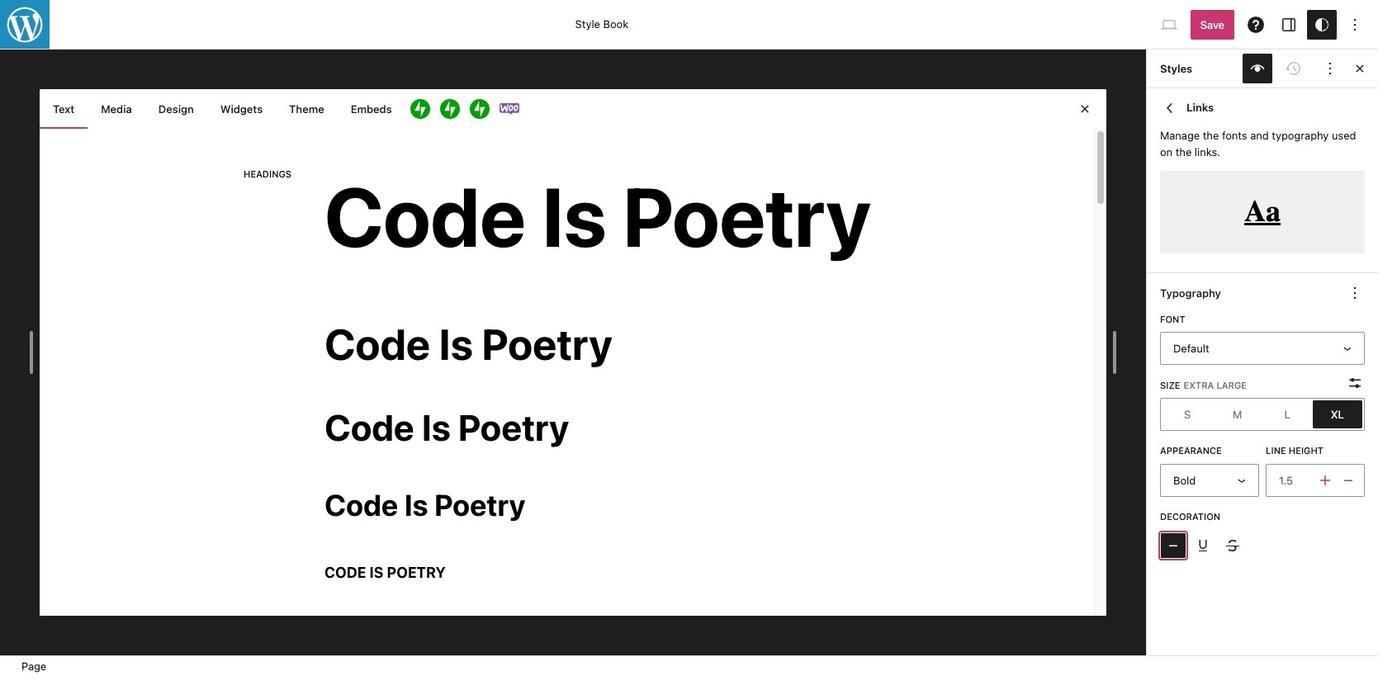Task type: describe. For each thing, give the bounding box(es) containing it.
style book element
[[40, 89, 1106, 616]]

aa
[[1244, 195, 1281, 229]]

m
[[1233, 408, 1242, 421]]

style book image
[[1248, 59, 1267, 78]]

settings image
[[1279, 14, 1299, 34]]

design button
[[145, 89, 207, 129]]

decoration
[[1160, 511, 1220, 522]]

styles image
[[1312, 14, 1332, 34]]

links
[[1187, 101, 1214, 114]]

font size option group
[[1160, 398, 1365, 431]]

options image
[[1345, 14, 1365, 34]]

close styles image
[[1350, 59, 1370, 78]]

Line height number field
[[1266, 464, 1315, 497]]

appearance
[[1160, 445, 1222, 456]]

and
[[1250, 129, 1269, 142]]

typography
[[1160, 287, 1221, 300]]

media
[[101, 102, 132, 116]]

text
[[53, 102, 74, 116]]

manage
[[1160, 129, 1200, 142]]

extra
[[1184, 380, 1214, 390]]

bold
[[1173, 474, 1196, 487]]

fonts
[[1222, 129, 1247, 142]]

save
[[1200, 18, 1225, 31]]

xl
[[1331, 408, 1344, 421]]

more image
[[1320, 59, 1340, 78]]

woocommerce image
[[499, 99, 519, 119]]

set custom size image
[[1345, 374, 1365, 393]]

on
[[1160, 145, 1173, 158]]

theme
[[289, 102, 324, 116]]

strikethrough image
[[1223, 536, 1243, 556]]

tab list containing text
[[40, 89, 1106, 129]]

style book
[[575, 18, 629, 31]]

save button
[[1191, 9, 1234, 39]]

size extra large element
[[1160, 379, 1247, 391]]

site icon image
[[0, 0, 51, 51]]

manage the fonts and typography used on the links.
[[1160, 129, 1356, 158]]

decrement image
[[1338, 470, 1358, 490]]



Task type: vqa. For each thing, say whether or not it's contained in the screenshot.
height
yes



Task type: locate. For each thing, give the bounding box(es) containing it.
theme button
[[276, 89, 337, 129]]

increment image
[[1315, 470, 1335, 490]]

0 vertical spatial the
[[1203, 129, 1219, 142]]

Medium button
[[1213, 401, 1263, 429]]

styles
[[1160, 62, 1193, 75]]

0 horizontal spatial the
[[1176, 145, 1192, 158]]

typography
[[1272, 129, 1329, 142]]

media button
[[88, 89, 145, 129]]

help image
[[1246, 14, 1266, 34]]

1 vertical spatial the
[[1176, 145, 1192, 158]]

embeds
[[351, 102, 392, 116]]

large
[[1217, 380, 1247, 390]]

none image
[[1163, 536, 1183, 556]]

view image
[[1159, 14, 1179, 34]]

links.
[[1195, 145, 1220, 158]]

the down manage
[[1176, 145, 1192, 158]]

the
[[1203, 129, 1219, 142], [1176, 145, 1192, 158]]

1 horizontal spatial the
[[1203, 129, 1219, 142]]

Small button
[[1163, 401, 1213, 429]]

embeds button
[[337, 89, 405, 129]]

page
[[21, 660, 46, 673]]

line height
[[1266, 445, 1324, 456]]

styles actions menu bar
[[1160, 54, 1345, 83]]

design
[[158, 102, 194, 116]]

height
[[1289, 445, 1324, 456]]

Large button
[[1263, 401, 1312, 429]]

navigate to the previous view image
[[1160, 98, 1180, 118]]

grow image
[[470, 99, 489, 119]]

size extra large
[[1160, 380, 1247, 390]]

widgets button
[[207, 89, 276, 129]]

editor top bar region
[[0, 0, 1378, 50]]

Extra Large button
[[1312, 401, 1362, 429]]

earn image
[[440, 99, 460, 119]]

bold button
[[1160, 464, 1259, 497]]

typography options image
[[1345, 283, 1365, 303]]

font
[[1160, 314, 1185, 325]]

line
[[1266, 445, 1286, 456]]

underline image
[[1193, 536, 1213, 556]]

forms image
[[410, 99, 430, 119]]

book
[[603, 18, 629, 31]]

s
[[1184, 408, 1191, 421]]

style
[[575, 18, 600, 31]]

text button
[[40, 89, 88, 129]]

the up links. at the top right
[[1203, 129, 1219, 142]]

l
[[1284, 408, 1291, 421]]

revisions image
[[1284, 59, 1304, 78]]

close style book image
[[1075, 99, 1095, 119]]

size
[[1160, 380, 1180, 390]]

tab list
[[40, 89, 1106, 129]]

used
[[1332, 129, 1356, 142]]

widgets
[[220, 102, 263, 116]]



